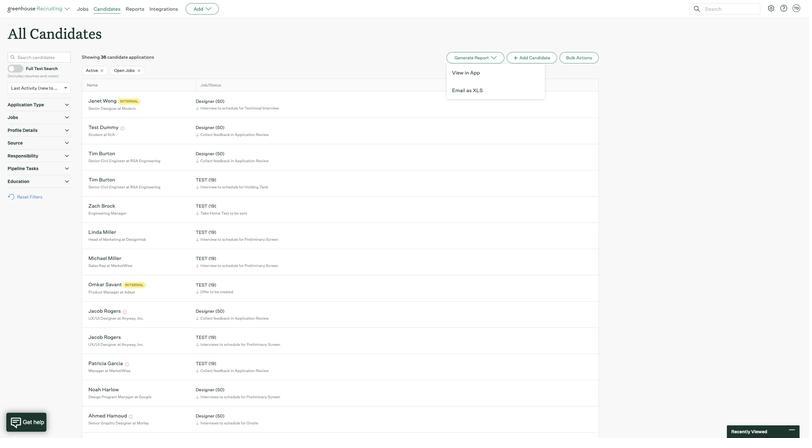 Task type: vqa. For each thing, say whether or not it's contained in the screenshot.


Task type: describe. For each thing, give the bounding box(es) containing it.
education
[[8, 179, 29, 184]]

reports link
[[126, 6, 144, 12]]

designer (50) interviews to schedule for onsite
[[196, 414, 258, 426]]

burton for test
[[99, 177, 115, 183]]

zach brock link
[[88, 203, 115, 210]]

holding
[[245, 185, 259, 189]]

(19) inside test (19) offer to be created
[[208, 282, 216, 288]]

head
[[88, 237, 98, 242]]

in inside generate report menu
[[465, 70, 469, 76]]

interviews to schedule for onsite link
[[195, 420, 260, 426]]

janet wong link
[[88, 98, 117, 105]]

last activity (new to old) option
[[11, 85, 62, 91]]

reports
[[126, 6, 144, 12]]

janet
[[88, 98, 102, 104]]

details
[[23, 128, 38, 133]]

patricia garcia link
[[88, 360, 123, 368]]

review for test dummy
[[256, 132, 269, 137]]

candidate
[[529, 55, 550, 60]]

marketwise inside michael miller sales rep at marketwise
[[111, 263, 132, 268]]

to for design program manager at google
[[220, 395, 223, 400]]

sales
[[88, 263, 98, 268]]

and
[[40, 74, 47, 78]]

preliminary for jacob rogers
[[247, 342, 267, 347]]

omkar
[[88, 282, 104, 288]]

all candidates
[[8, 24, 102, 43]]

as
[[466, 87, 472, 94]]

last
[[11, 85, 20, 91]]

2 jacob rogers link from the top
[[88, 334, 121, 342]]

interviews to schedule for preliminary screen link for rogers
[[195, 342, 282, 348]]

(50) for senior civil engineer at rsa engineering
[[215, 151, 225, 156]]

ux/ui designer at anyway, inc.
[[88, 316, 144, 321]]

generate
[[455, 55, 474, 60]]

(19) for zach brock
[[208, 204, 216, 209]]

candidates link
[[94, 6, 121, 12]]

preliminary for linda miller
[[245, 237, 265, 242]]

interviews for noah harlow
[[200, 395, 219, 400]]

application for test dummy
[[235, 132, 255, 137]]

in for jacob rogers
[[231, 316, 234, 321]]

screen for michael miller
[[266, 263, 278, 268]]

schedule inside designer (50) interview to schedule for technical interview
[[222, 106, 238, 111]]

linda
[[88, 229, 102, 235]]

jobs link
[[77, 6, 89, 12]]

to inside test (19) take home test to be sent
[[230, 211, 234, 216]]

(19) inside test (19) collect feedback in application review
[[208, 361, 216, 366]]

email as xls link
[[447, 82, 545, 99]]

miller for linda miller
[[103, 229, 116, 235]]

interview right technical on the top
[[263, 106, 279, 111]]

screen for jacob rogers
[[268, 342, 280, 347]]

test for zach brock
[[196, 204, 208, 209]]

be inside test (19) take home test to be sent
[[234, 211, 239, 216]]

senior designer at modern
[[88, 106, 136, 111]]

last activity (new to old)
[[11, 85, 62, 91]]

full
[[26, 66, 33, 71]]

manager inside noah harlow design program manager at google
[[118, 395, 134, 400]]

designhub
[[126, 237, 146, 242]]

candidate
[[107, 54, 128, 60]]

test for michael miller
[[196, 256, 208, 261]]

Search candidates field
[[8, 52, 71, 63]]

(50) for ux/ui designer at anyway, inc.
[[215, 309, 225, 314]]

wong
[[103, 98, 117, 104]]

tim burton senior civil engineer at rsa engineering for test
[[88, 177, 160, 189]]

technical
[[245, 106, 262, 111]]

old)
[[54, 85, 62, 91]]

interviews for jacob rogers
[[200, 342, 219, 347]]

email
[[452, 87, 465, 94]]

student at n/a
[[88, 132, 115, 137]]

full text search (includes resumes and notes)
[[8, 66, 59, 78]]

integrations
[[150, 6, 178, 12]]

garcia
[[108, 360, 123, 367]]

ahmed hamoud
[[88, 413, 127, 419]]

app
[[470, 70, 480, 76]]

0 vertical spatial candidates
[[94, 6, 121, 12]]

application for jacob rogers
[[235, 316, 255, 321]]

all
[[8, 24, 26, 43]]

at inside linda miller head of marketing at designhub
[[122, 237, 125, 242]]

schedule inside designer (50) interviews to schedule for onsite
[[224, 421, 240, 426]]

application up test (19) interview to schedule for holding tank
[[235, 159, 255, 163]]

test inside test (19) collect feedback in application review
[[196, 361, 208, 366]]

civil for test (19)
[[101, 185, 108, 189]]

burton for designer
[[99, 150, 115, 157]]

test (19) collect feedback in application review
[[196, 361, 269, 373]]

to for senior graphic designer at morley
[[220, 421, 223, 426]]

filters
[[30, 194, 42, 200]]

tim burton link for designer
[[88, 150, 115, 158]]

td
[[794, 6, 799, 10]]

source
[[8, 140, 23, 146]]

interview to schedule for holding tank link
[[195, 184, 270, 190]]

anyway, inside 'jacob rogers ux/ui designer at anyway, inc.'
[[122, 342, 137, 347]]

engineering inside zach brock engineering manager
[[88, 211, 110, 216]]

patricia garcia
[[88, 360, 123, 367]]

designer inside designer (50) interview to schedule for technical interview
[[196, 99, 214, 104]]

1 jacob rogers link from the top
[[88, 308, 121, 315]]

2 horizontal spatial jobs
[[125, 68, 135, 73]]

designer inside designer (50) interviews to schedule for onsite
[[196, 414, 214, 419]]

(new
[[38, 85, 48, 91]]

test (19) offer to be created
[[196, 282, 233, 294]]

tank
[[260, 185, 268, 189]]

test dummy
[[88, 124, 118, 131]]

noah harlow link
[[88, 387, 119, 394]]

2 senior from the top
[[88, 159, 100, 163]]

type
[[33, 102, 44, 107]]

(19) for linda miller
[[208, 230, 216, 235]]

interview to schedule for preliminary screen link for michael miller
[[195, 263, 280, 269]]

for for linda miller
[[239, 237, 244, 242]]

at inside michael miller sales rep at marketwise
[[107, 263, 110, 268]]

designer (50) collect feedback in application review for test dummy
[[196, 125, 269, 137]]

1 vertical spatial candidates
[[30, 24, 102, 43]]

feedback for jacob rogers
[[214, 316, 230, 321]]

open
[[114, 68, 125, 73]]

product
[[88, 290, 103, 295]]

n/a
[[108, 132, 115, 137]]

jacob rogers ux/ui designer at anyway, inc.
[[88, 334, 144, 347]]

3 senior from the top
[[88, 185, 100, 189]]

review for jacob rogers
[[256, 316, 269, 321]]

google
[[139, 395, 152, 400]]

hamoud
[[107, 413, 127, 419]]

for inside designer (50) interview to schedule for technical interview
[[239, 106, 244, 111]]

miller for michael miller
[[108, 255, 121, 262]]

2 collect from the top
[[200, 159, 213, 163]]

profile details
[[8, 128, 38, 133]]

marketing
[[103, 237, 121, 242]]

test for tim burton
[[196, 177, 208, 183]]

1 horizontal spatial jobs
[[77, 6, 89, 12]]

4 senior from the top
[[88, 421, 100, 426]]

designer (50) interview to schedule for technical interview
[[196, 99, 279, 111]]

harlow
[[102, 387, 119, 393]]

tasks
[[26, 166, 39, 171]]

pipeline
[[8, 166, 25, 171]]

add for add
[[194, 6, 203, 12]]

generate report button
[[447, 52, 504, 64]]

collect feedback in application review link for patricia garcia
[[195, 368, 270, 374]]

feedback for patricia garcia
[[214, 369, 230, 373]]

add for add candidate
[[520, 55, 528, 60]]

for inside designer (50) interviews to schedule for onsite
[[241, 421, 246, 426]]

Search text field
[[703, 4, 755, 13]]

omkar savant link
[[88, 282, 122, 289]]

test (19) interview to schedule for holding tank
[[196, 177, 268, 189]]

jacob for jacob rogers
[[88, 308, 103, 314]]

take home test to be sent link
[[195, 210, 249, 216]]

to inside designer (50) interview to schedule for technical interview
[[218, 106, 221, 111]]

actions
[[576, 55, 592, 60]]

bulk
[[566, 55, 575, 60]]

onsite
[[247, 421, 258, 426]]

view in app link
[[447, 64, 545, 82]]

open jobs
[[114, 68, 135, 73]]

applications
[[129, 54, 154, 60]]

in up test (19) interview to schedule for holding tank
[[231, 159, 234, 163]]

reset
[[17, 194, 29, 200]]

jacob rogers has been in application review for more than 5 days image
[[122, 311, 128, 314]]

2 collect feedback in application review link from the top
[[195, 158, 270, 164]]

tim burton link for test
[[88, 177, 115, 184]]

test (19) interview to schedule for preliminary screen for linda miller
[[196, 230, 278, 242]]

recently
[[732, 429, 750, 435]]

rogers for jacob rogers ux/ui designer at anyway, inc.
[[104, 334, 121, 341]]

engineering for test (19)
[[139, 185, 160, 189]]

zach
[[88, 203, 100, 209]]

graphic
[[101, 421, 115, 426]]

be inside test (19) offer to be created
[[214, 290, 219, 294]]



Task type: locate. For each thing, give the bounding box(es) containing it.
burton up brock
[[99, 177, 115, 183]]

(50) inside designer (50) interviews to schedule for onsite
[[215, 414, 225, 419]]

1 test (19) interview to schedule for preliminary screen from the top
[[196, 230, 278, 242]]

omkar savant
[[88, 282, 122, 288]]

6 (50) from the top
[[215, 414, 225, 419]]

application up "designer (50) interviews to schedule for preliminary screen"
[[235, 369, 255, 373]]

collect feedback in application review link for jacob rogers
[[195, 315, 270, 321]]

3 feedback from the top
[[214, 316, 230, 321]]

to inside designer (50) interviews to schedule for onsite
[[220, 421, 223, 426]]

civil for designer (50)
[[101, 159, 108, 163]]

tim burton senior civil engineer at rsa engineering for designer
[[88, 150, 160, 163]]

2 designer (50) collect feedback in application review from the top
[[196, 151, 269, 163]]

2 test from the top
[[196, 204, 208, 209]]

add inside "link"
[[520, 55, 528, 60]]

noah harlow design program manager at google
[[88, 387, 152, 400]]

1 engineer from the top
[[109, 159, 125, 163]]

1 vertical spatial add
[[520, 55, 528, 60]]

jacob inside 'jacob rogers ux/ui designer at anyway, inc.'
[[88, 334, 103, 341]]

miller up marketing on the left
[[103, 229, 116, 235]]

0 vertical spatial ux/ui
[[88, 316, 100, 321]]

reset filters
[[17, 194, 42, 200]]

interview down "take"
[[200, 237, 217, 242]]

test
[[196, 177, 208, 183], [196, 204, 208, 209], [196, 230, 208, 235], [196, 256, 208, 261], [196, 282, 208, 288], [196, 335, 208, 340], [196, 361, 208, 366]]

interviews inside designer (50) interviews to schedule for onsite
[[200, 421, 219, 426]]

2 anyway, from the top
[[122, 342, 137, 347]]

1 vertical spatial anyway,
[[122, 342, 137, 347]]

0 horizontal spatial test
[[88, 124, 99, 131]]

1 collect from the top
[[200, 132, 213, 137]]

3 (19) from the top
[[208, 230, 216, 235]]

miller inside linda miller head of marketing at designhub
[[103, 229, 116, 235]]

jacob rogers link up ux/ui designer at anyway, inc.
[[88, 308, 121, 315]]

take
[[200, 211, 209, 216]]

schedule for tim burton
[[222, 185, 238, 189]]

(50) for design program manager at google
[[215, 387, 225, 393]]

manager inside zach brock engineering manager
[[111, 211, 127, 216]]

test (19) interview to schedule for preliminary screen for michael miller
[[196, 256, 278, 268]]

0 vertical spatial miller
[[103, 229, 116, 235]]

ux/ui
[[88, 316, 100, 321], [88, 342, 100, 347]]

bulk actions link
[[560, 52, 599, 64]]

interview to schedule for technical interview link
[[195, 105, 281, 111]]

designer (50) collect feedback in application review for jacob rogers
[[196, 309, 269, 321]]

2 interviews to schedule for preliminary screen link from the top
[[195, 394, 282, 400]]

in left app
[[465, 70, 469, 76]]

test inside test (19) offer to be created
[[196, 282, 208, 288]]

rogers up ux/ui designer at anyway, inc.
[[104, 308, 121, 314]]

patricia garcia has been in application review for more than 5 days image
[[124, 363, 130, 367]]

0 vertical spatial jobs
[[77, 6, 89, 12]]

schedule inside test (19) interview to schedule for holding tank
[[222, 185, 238, 189]]

3 interviews from the top
[[200, 421, 219, 426]]

internal up 'adept'
[[125, 283, 144, 287]]

manager down patricia
[[88, 369, 104, 373]]

2 tim burton senior civil engineer at rsa engineering from the top
[[88, 177, 160, 189]]

2 test (19) interview to schedule for preliminary screen from the top
[[196, 256, 278, 268]]

rogers
[[104, 308, 121, 314], [104, 334, 121, 341]]

add candidate
[[520, 55, 550, 60]]

marketwise
[[111, 263, 132, 268], [109, 369, 131, 373]]

0 vertical spatial interviews to schedule for preliminary screen link
[[195, 342, 282, 348]]

tim burton senior civil engineer at rsa engineering
[[88, 150, 160, 163], [88, 177, 160, 189]]

1 rsa from the top
[[130, 159, 138, 163]]

rogers down ux/ui designer at anyway, inc.
[[104, 334, 121, 341]]

tim burton link up zach brock link
[[88, 177, 115, 184]]

candidates
[[94, 6, 121, 12], [30, 24, 102, 43]]

0 vertical spatial tim
[[88, 150, 98, 157]]

generate report
[[455, 55, 489, 60]]

for inside "designer (50) interviews to schedule for preliminary screen"
[[241, 395, 246, 400]]

ux/ui up patricia
[[88, 342, 100, 347]]

(19) for tim burton
[[208, 177, 216, 183]]

feedback for test dummy
[[214, 132, 230, 137]]

3 test from the top
[[196, 230, 208, 235]]

2 ux/ui from the top
[[88, 342, 100, 347]]

designer inside 'jacob rogers ux/ui designer at anyway, inc.'
[[101, 342, 117, 347]]

adept
[[124, 290, 135, 295]]

reset filters button
[[8, 191, 46, 203]]

senior up zach at left top
[[88, 185, 100, 189]]

modern
[[122, 106, 136, 111]]

2 inc. from the top
[[137, 342, 144, 347]]

add candidate link
[[507, 52, 557, 64]]

be
[[234, 211, 239, 216], [214, 290, 219, 294]]

1 vertical spatial designer (50) collect feedback in application review
[[196, 151, 269, 163]]

1 horizontal spatial be
[[234, 211, 239, 216]]

test
[[88, 124, 99, 131], [221, 211, 229, 216]]

showing
[[82, 54, 100, 60]]

test (19) interview to schedule for preliminary screen
[[196, 230, 278, 242], [196, 256, 278, 268]]

created
[[220, 290, 233, 294]]

2 jacob from the top
[[88, 334, 103, 341]]

for for tim burton
[[239, 185, 244, 189]]

test inside test (19) take home test to be sent
[[196, 204, 208, 209]]

4 collect feedback in application review link from the top
[[195, 368, 270, 374]]

be left created
[[214, 290, 219, 294]]

1 anyway, from the top
[[122, 316, 137, 321]]

manager down savant
[[103, 290, 119, 295]]

1 vertical spatial internal
[[125, 283, 144, 287]]

0 horizontal spatial jobs
[[8, 115, 18, 120]]

0 vertical spatial internal
[[120, 99, 138, 104]]

1 tim burton link from the top
[[88, 150, 115, 158]]

(50) inside "designer (50) interviews to schedule for preliminary screen"
[[215, 387, 225, 393]]

4 review from the top
[[256, 369, 269, 373]]

interview to schedule for preliminary screen link up created
[[195, 263, 280, 269]]

7 test from the top
[[196, 361, 208, 366]]

feedback up "designer (50) interviews to schedule for preliminary screen"
[[214, 369, 230, 373]]

1 vertical spatial ux/ui
[[88, 342, 100, 347]]

to inside test (19) interview to schedule for holding tank
[[218, 185, 221, 189]]

offer
[[200, 290, 209, 294]]

test (19) interviews to schedule for preliminary screen
[[196, 335, 280, 347]]

(19)
[[208, 177, 216, 183], [208, 204, 216, 209], [208, 230, 216, 235], [208, 256, 216, 261], [208, 282, 216, 288], [208, 335, 216, 340], [208, 361, 216, 366]]

tim burton senior civil engineer at rsa engineering up brock
[[88, 177, 160, 189]]

burton down n/a
[[99, 150, 115, 157]]

test for linda miller
[[196, 230, 208, 235]]

interview inside test (19) interview to schedule for holding tank
[[200, 185, 217, 189]]

3 review from the top
[[256, 316, 269, 321]]

4 (50) from the top
[[215, 309, 225, 314]]

to up designer (50) interviews to schedule for onsite
[[220, 395, 223, 400]]

collect feedback in application review link for test dummy
[[195, 132, 270, 138]]

interviews inside "designer (50) interviews to schedule for preliminary screen"
[[200, 395, 219, 400]]

1 interviews to schedule for preliminary screen link from the top
[[195, 342, 282, 348]]

test dummy has been in application review for more than 5 days image
[[120, 127, 125, 131]]

to inside "designer (50) interviews to schedule for preliminary screen"
[[220, 395, 223, 400]]

0 vertical spatial marketwise
[[111, 263, 132, 268]]

2 rogers from the top
[[104, 334, 121, 341]]

for for jacob rogers
[[241, 342, 246, 347]]

interviews
[[200, 342, 219, 347], [200, 395, 219, 400], [200, 421, 219, 426]]

to down take home test to be sent link
[[218, 237, 221, 242]]

designer inside "designer (50) interviews to schedule for preliminary screen"
[[196, 387, 214, 393]]

1 vertical spatial test (19) interview to schedule for preliminary screen
[[196, 256, 278, 268]]

1 vertical spatial be
[[214, 290, 219, 294]]

to for ux/ui designer at anyway, inc.
[[220, 342, 223, 347]]

miller inside michael miller sales rep at marketwise
[[108, 255, 121, 262]]

collect feedback in application review link down interview to schedule for technical interview "link"
[[195, 132, 270, 138]]

feedback down interview to schedule for technical interview "link"
[[214, 132, 230, 137]]

interview to schedule for preliminary screen link down sent
[[195, 237, 280, 243]]

manager right program
[[118, 395, 134, 400]]

manager down brock
[[111, 211, 127, 216]]

application type
[[8, 102, 44, 107]]

interviews to schedule for preliminary screen link up test (19) collect feedback in application review
[[195, 342, 282, 348]]

0 vertical spatial anyway,
[[122, 316, 137, 321]]

collect for patricia garcia
[[200, 369, 213, 373]]

anyway,
[[122, 316, 137, 321], [122, 342, 137, 347]]

engineer for test (19)
[[109, 185, 125, 189]]

showing 36 candidate applications
[[82, 54, 154, 60]]

1 vertical spatial interview to schedule for preliminary screen link
[[195, 263, 280, 269]]

to left old)
[[49, 85, 53, 91]]

jacob for jacob rogers ux/ui designer at anyway, inc.
[[88, 334, 103, 341]]

senior down student
[[88, 159, 100, 163]]

6 test from the top
[[196, 335, 208, 340]]

schedule inside test (19) interviews to schedule for preliminary screen
[[224, 342, 240, 347]]

in up test (19) interviews to schedule for preliminary screen
[[231, 316, 234, 321]]

review for patricia garcia
[[256, 369, 269, 373]]

3 (50) from the top
[[215, 151, 225, 156]]

sent
[[240, 211, 247, 216]]

interview to schedule for preliminary screen link for linda miller
[[195, 237, 280, 243]]

jacob rogers link down ux/ui designer at anyway, inc.
[[88, 334, 121, 342]]

2 burton from the top
[[99, 177, 115, 183]]

0 vertical spatial be
[[234, 211, 239, 216]]

michael
[[88, 255, 107, 262]]

1 vertical spatial test
[[221, 211, 229, 216]]

anyway, down jacob rogers has been in application review for more than 5 days image
[[122, 316, 137, 321]]

internal up modern
[[120, 99, 138, 104]]

designer (50) interviews to schedule for preliminary screen
[[196, 387, 280, 400]]

rogers for jacob rogers
[[104, 308, 121, 314]]

test inside test (19) interview to schedule for holding tank
[[196, 177, 208, 183]]

1 vertical spatial rsa
[[130, 185, 138, 189]]

1 ux/ui from the top
[[88, 316, 100, 321]]

application up test (19) interviews to schedule for preliminary screen
[[235, 316, 255, 321]]

tim burton link down student at n/a in the top of the page
[[88, 150, 115, 158]]

interview up test (19) offer to be created
[[200, 263, 217, 268]]

in for patricia garcia
[[231, 369, 234, 373]]

rogers inside 'jacob rogers ux/ui designer at anyway, inc.'
[[104, 334, 121, 341]]

engineer up brock
[[109, 185, 125, 189]]

screen
[[266, 237, 278, 242], [266, 263, 278, 268], [268, 342, 280, 347], [268, 395, 280, 400]]

anyway, up patricia garcia has been in application review for more than 5 days icon
[[122, 342, 137, 347]]

2 vertical spatial designer (50) collect feedback in application review
[[196, 309, 269, 321]]

1 vertical spatial engineering
[[139, 185, 160, 189]]

designer (50) collect feedback in application review up test (19) interview to schedule for holding tank
[[196, 151, 269, 163]]

candidates right jobs link
[[94, 6, 121, 12]]

designer (50) collect feedback in application review down interview to schedule for technical interview "link"
[[196, 125, 269, 137]]

collect feedback in application review link up test (19) interviews to schedule for preliminary screen
[[195, 315, 270, 321]]

schedule for michael miller
[[222, 263, 238, 268]]

michael miller sales rep at marketwise
[[88, 255, 132, 268]]

5 (50) from the top
[[215, 387, 225, 393]]

for inside test (19) interview to schedule for holding tank
[[239, 185, 244, 189]]

to left sent
[[230, 211, 234, 216]]

(19) inside test (19) take home test to be sent
[[208, 204, 216, 209]]

1 horizontal spatial test
[[221, 211, 229, 216]]

interview for tim burton
[[200, 185, 217, 189]]

interview for michael miller
[[200, 263, 217, 268]]

for
[[239, 106, 244, 111], [239, 185, 244, 189], [239, 237, 244, 242], [239, 263, 244, 268], [241, 342, 246, 347], [241, 395, 246, 400], [241, 421, 246, 426]]

2 vertical spatial interviews
[[200, 421, 219, 426]]

morley
[[137, 421, 149, 426]]

0 vertical spatial jacob rogers link
[[88, 308, 121, 315]]

3 designer (50) collect feedback in application review from the top
[[196, 309, 269, 321]]

0 vertical spatial engineering
[[139, 159, 160, 163]]

michael miller link
[[88, 255, 121, 263]]

2 (19) from the top
[[208, 204, 216, 209]]

7 (19) from the top
[[208, 361, 216, 366]]

schedule left 'onsite' at bottom left
[[224, 421, 240, 426]]

preliminary for michael miller
[[245, 263, 265, 268]]

1 test from the top
[[196, 177, 208, 183]]

to for head of marketing at designhub
[[218, 237, 221, 242]]

preliminary for noah harlow
[[247, 395, 267, 400]]

ahmed hamoud has been in onsite for more than 21 days image
[[128, 415, 134, 419]]

1 feedback from the top
[[214, 132, 230, 137]]

test right home
[[221, 211, 229, 216]]

0 horizontal spatial be
[[214, 290, 219, 294]]

internal for omkar savant
[[125, 283, 144, 287]]

screen inside test (19) interviews to schedule for preliminary screen
[[268, 342, 280, 347]]

ux/ui down jacob rogers
[[88, 316, 100, 321]]

engineer
[[109, 159, 125, 163], [109, 185, 125, 189]]

jobs right 'open'
[[125, 68, 135, 73]]

1 interviews from the top
[[200, 342, 219, 347]]

email as xls
[[452, 87, 483, 94]]

linda miller head of marketing at designhub
[[88, 229, 146, 242]]

0 vertical spatial inc.
[[137, 316, 144, 321]]

0 vertical spatial test
[[88, 124, 99, 131]]

to for sales rep at marketwise
[[218, 263, 221, 268]]

pipeline tasks
[[8, 166, 39, 171]]

to inside test (19) interviews to schedule for preliminary screen
[[220, 342, 223, 347]]

5 (19) from the top
[[208, 282, 216, 288]]

1 vertical spatial jacob rogers link
[[88, 334, 121, 342]]

schedule up created
[[222, 263, 238, 268]]

application down last
[[8, 102, 32, 107]]

recently viewed
[[732, 429, 767, 435]]

screen inside "designer (50) interviews to schedule for preliminary screen"
[[268, 395, 280, 400]]

jacob up patricia
[[88, 334, 103, 341]]

interview up test (19) take home test to be sent
[[200, 185, 217, 189]]

senior down ahmed
[[88, 421, 100, 426]]

(50) for student at n/a
[[215, 125, 225, 130]]

schedule down take home test to be sent link
[[222, 237, 238, 242]]

engineering for designer (50)
[[139, 159, 160, 163]]

1 tim from the top
[[88, 150, 98, 157]]

add inside "popup button"
[[194, 6, 203, 12]]

rsa for test (19)
[[130, 185, 138, 189]]

brock
[[101, 203, 115, 209]]

1 interview to schedule for preliminary screen link from the top
[[195, 237, 280, 243]]

1 horizontal spatial add
[[520, 55, 528, 60]]

ux/ui inside 'jacob rogers ux/ui designer at anyway, inc.'
[[88, 342, 100, 347]]

collect feedback in application review link up "designer (50) interviews to schedule for preliminary screen"
[[195, 368, 270, 374]]

0 vertical spatial add
[[194, 6, 203, 12]]

greenhouse recruiting image
[[8, 5, 64, 13]]

2 rsa from the top
[[130, 185, 138, 189]]

interviews to schedule for preliminary screen link up designer (50) interviews to schedule for onsite
[[195, 394, 282, 400]]

2 interviews from the top
[[200, 395, 219, 400]]

internal for janet wong
[[120, 99, 138, 104]]

(50) inside designer (50) interview to schedule for technical interview
[[215, 99, 225, 104]]

test up student
[[88, 124, 99, 131]]

test dummy link
[[88, 124, 118, 132]]

for for noah harlow
[[241, 395, 246, 400]]

td button
[[792, 3, 802, 13]]

4 test from the top
[[196, 256, 208, 261]]

marketwise down michael miller link
[[111, 263, 132, 268]]

2 civil from the top
[[101, 185, 108, 189]]

1 vertical spatial rogers
[[104, 334, 121, 341]]

linda miller link
[[88, 229, 116, 236]]

1 tim burton senior civil engineer at rsa engineering from the top
[[88, 150, 160, 163]]

0 vertical spatial test (19) interview to schedule for preliminary screen
[[196, 230, 278, 242]]

jobs left candidates link
[[77, 6, 89, 12]]

collect for test dummy
[[200, 132, 213, 137]]

be left sent
[[234, 211, 239, 216]]

1 vertical spatial burton
[[99, 177, 115, 183]]

(includes
[[8, 74, 24, 78]]

checkmark image
[[10, 66, 15, 70]]

jacob down product
[[88, 308, 103, 314]]

search
[[44, 66, 58, 71]]

3 collect from the top
[[200, 316, 213, 321]]

3 collect feedback in application review link from the top
[[195, 315, 270, 321]]

product manager at adept
[[88, 290, 135, 295]]

0 vertical spatial rogers
[[104, 308, 121, 314]]

1 burton from the top
[[99, 150, 115, 157]]

inc.
[[137, 316, 144, 321], [137, 342, 144, 347]]

to up test (19) take home test to be sent
[[218, 185, 221, 189]]

feedback up test (19) interview to schedule for holding tank
[[214, 159, 230, 163]]

preliminary inside test (19) interviews to schedule for preliminary screen
[[247, 342, 267, 347]]

(19) for michael miller
[[208, 256, 216, 261]]

manager
[[111, 211, 127, 216], [103, 290, 119, 295], [88, 369, 104, 373], [118, 395, 134, 400]]

ahmed hamoud link
[[88, 413, 127, 420]]

2 engineer from the top
[[109, 185, 125, 189]]

0 vertical spatial jacob
[[88, 308, 103, 314]]

manager at marketwise
[[88, 369, 131, 373]]

candidates down jobs link
[[30, 24, 102, 43]]

burton
[[99, 150, 115, 157], [99, 177, 115, 183]]

2 tim burton link from the top
[[88, 177, 115, 184]]

screen for linda miller
[[266, 237, 278, 242]]

internal
[[120, 99, 138, 104], [125, 283, 144, 287]]

2 interview to schedule for preliminary screen link from the top
[[195, 263, 280, 269]]

at inside 'jacob rogers ux/ui designer at anyway, inc.'
[[117, 342, 121, 347]]

collect feedback in application review link
[[195, 132, 270, 138], [195, 158, 270, 164], [195, 315, 270, 321], [195, 368, 270, 374]]

to right offer
[[210, 290, 214, 294]]

(19) for jacob rogers
[[208, 335, 216, 340]]

tim burton senior civil engineer at rsa engineering down n/a
[[88, 150, 160, 163]]

4 collect from the top
[[200, 369, 213, 373]]

0 vertical spatial tim burton senior civil engineer at rsa engineering
[[88, 150, 160, 163]]

1 collect feedback in application review link from the top
[[195, 132, 270, 138]]

0 vertical spatial rsa
[[130, 159, 138, 163]]

to up test (19) offer to be created
[[218, 263, 221, 268]]

ahmed
[[88, 413, 106, 419]]

in up "designer (50) interviews to schedule for preliminary screen"
[[231, 369, 234, 373]]

0 vertical spatial tim burton link
[[88, 150, 115, 158]]

inc. inside 'jacob rogers ux/ui designer at anyway, inc.'
[[137, 342, 144, 347]]

2 feedback from the top
[[214, 159, 230, 163]]

1 designer (50) collect feedback in application review from the top
[[196, 125, 269, 137]]

(50) for senior graphic designer at morley
[[215, 414, 225, 419]]

0 vertical spatial burton
[[99, 150, 115, 157]]

collect inside test (19) collect feedback in application review
[[200, 369, 213, 373]]

schedule for linda miller
[[222, 237, 238, 242]]

1 vertical spatial engineer
[[109, 185, 125, 189]]

schedule up test (19) collect feedback in application review
[[224, 342, 240, 347]]

tim down student
[[88, 150, 98, 157]]

engineer for designer (50)
[[109, 159, 125, 163]]

interviews inside test (19) interviews to schedule for preliminary screen
[[200, 342, 219, 347]]

interview for linda miller
[[200, 237, 217, 242]]

2 vertical spatial jobs
[[8, 115, 18, 120]]

4 (19) from the top
[[208, 256, 216, 261]]

civil up brock
[[101, 185, 108, 189]]

application for patricia garcia
[[235, 369, 255, 373]]

miller right michael
[[108, 255, 121, 262]]

jacob
[[88, 308, 103, 314], [88, 334, 103, 341]]

student
[[88, 132, 103, 137]]

2 (50) from the top
[[215, 125, 225, 130]]

6 (19) from the top
[[208, 335, 216, 340]]

interview
[[200, 106, 217, 111], [263, 106, 279, 111], [200, 185, 217, 189], [200, 237, 217, 242], [200, 263, 217, 268]]

review inside test (19) collect feedback in application review
[[256, 369, 269, 373]]

jobs
[[77, 6, 89, 12], [125, 68, 135, 73], [8, 115, 18, 120]]

1 vertical spatial tim
[[88, 177, 98, 183]]

marketwise down garcia
[[109, 369, 131, 373]]

in for test dummy
[[231, 132, 234, 137]]

(19) inside test (19) interviews to schedule for preliminary screen
[[208, 335, 216, 340]]

screen for noah harlow
[[268, 395, 280, 400]]

interview down 'job/status'
[[200, 106, 217, 111]]

1 vertical spatial jobs
[[125, 68, 135, 73]]

1 vertical spatial civil
[[101, 185, 108, 189]]

application
[[8, 102, 32, 107], [235, 132, 255, 137], [235, 159, 255, 163], [235, 316, 255, 321], [235, 369, 255, 373]]

design
[[88, 395, 101, 400]]

report
[[475, 55, 489, 60]]

for for michael miller
[[239, 263, 244, 268]]

0 vertical spatial interview to schedule for preliminary screen link
[[195, 237, 280, 243]]

jobs up profile
[[8, 115, 18, 120]]

resumes
[[24, 74, 39, 78]]

to down 'job/status'
[[218, 106, 221, 111]]

text
[[34, 66, 43, 71]]

engineer down n/a
[[109, 159, 125, 163]]

schedule for noah harlow
[[224, 395, 240, 400]]

to up test (19) collect feedback in application review
[[220, 342, 223, 347]]

1 inc. from the top
[[137, 316, 144, 321]]

2 review from the top
[[256, 159, 269, 163]]

test for jacob rogers
[[196, 335, 208, 340]]

application inside test (19) collect feedback in application review
[[235, 369, 255, 373]]

1 senior from the top
[[88, 106, 100, 111]]

1 jacob from the top
[[88, 308, 103, 314]]

0 vertical spatial designer (50) collect feedback in application review
[[196, 125, 269, 137]]

4 feedback from the top
[[214, 369, 230, 373]]

view in app
[[452, 70, 480, 76]]

(19) inside test (19) interview to schedule for holding tank
[[208, 177, 216, 183]]

at inside noah harlow design program manager at google
[[135, 395, 138, 400]]

generate report menu
[[447, 64, 545, 100]]

1 rogers from the top
[[104, 308, 121, 314]]

to for senior civil engineer at rsa engineering
[[218, 185, 221, 189]]

schedule left technical on the top
[[222, 106, 238, 111]]

collect feedback in application review link up test (19) interview to schedule for holding tank
[[195, 158, 270, 164]]

configure image
[[768, 4, 775, 12]]

schedule left holding
[[222, 185, 238, 189]]

1 vertical spatial marketwise
[[109, 369, 131, 373]]

schedule up designer (50) interviews to schedule for onsite
[[224, 395, 240, 400]]

1 vertical spatial tim burton link
[[88, 177, 115, 184]]

1 vertical spatial tim burton senior civil engineer at rsa engineering
[[88, 177, 160, 189]]

review
[[256, 132, 269, 137], [256, 159, 269, 163], [256, 316, 269, 321], [256, 369, 269, 373]]

1 (19) from the top
[[208, 177, 216, 183]]

1 vertical spatial interviews to schedule for preliminary screen link
[[195, 394, 282, 400]]

feedback down created
[[214, 316, 230, 321]]

1 vertical spatial interviews
[[200, 395, 219, 400]]

0 vertical spatial interviews
[[200, 342, 219, 347]]

preliminary inside "designer (50) interviews to schedule for preliminary screen"
[[247, 395, 267, 400]]

zach brock engineering manager
[[88, 203, 127, 216]]

to for product manager at adept
[[210, 290, 214, 294]]

designer
[[196, 99, 214, 104], [101, 106, 117, 111], [196, 125, 214, 130], [196, 151, 214, 156], [196, 309, 214, 314], [101, 316, 117, 321], [101, 342, 117, 347], [196, 387, 214, 393], [196, 414, 214, 419], [116, 421, 132, 426]]

tim up zach at left top
[[88, 177, 98, 183]]

0 horizontal spatial add
[[194, 6, 203, 12]]

to left 'onsite' at bottom left
[[220, 421, 223, 426]]

civil down student at n/a in the top of the page
[[101, 159, 108, 163]]

1 review from the top
[[256, 132, 269, 137]]

bulk actions
[[566, 55, 592, 60]]

to inside test (19) offer to be created
[[210, 290, 214, 294]]

1 civil from the top
[[101, 159, 108, 163]]

schedule for jacob rogers
[[224, 342, 240, 347]]

1 vertical spatial miller
[[108, 255, 121, 262]]

2 vertical spatial engineering
[[88, 211, 110, 216]]

1 (50) from the top
[[215, 99, 225, 104]]

rsa for designer (50)
[[130, 159, 138, 163]]

0 vertical spatial civil
[[101, 159, 108, 163]]

5 test from the top
[[196, 282, 208, 288]]

1 vertical spatial jacob
[[88, 334, 103, 341]]

in down interview to schedule for technical interview "link"
[[231, 132, 234, 137]]

collect for jacob rogers
[[200, 316, 213, 321]]

tim for designer
[[88, 150, 98, 157]]

test inside test (19) take home test to be sent
[[221, 211, 229, 216]]

for inside test (19) interviews to schedule for preliminary screen
[[241, 342, 246, 347]]

in inside test (19) collect feedback in application review
[[231, 369, 234, 373]]

application down interview to schedule for technical interview "link"
[[235, 132, 255, 137]]

senior down 'janet'
[[88, 106, 100, 111]]

feedback inside test (19) collect feedback in application review
[[214, 369, 230, 373]]

tim for test
[[88, 177, 98, 183]]

1 vertical spatial inc.
[[137, 342, 144, 347]]

name
[[87, 83, 98, 87]]

candidate reports are now available! apply filters and select "view in app" element
[[447, 52, 504, 64]]

savant
[[105, 282, 122, 288]]

designer (50) collect feedback in application review down created
[[196, 309, 269, 321]]

0 vertical spatial engineer
[[109, 159, 125, 163]]

schedule inside "designer (50) interviews to schedule for preliminary screen"
[[224, 395, 240, 400]]

test inside test (19) interviews to schedule for preliminary screen
[[196, 335, 208, 340]]

at
[[118, 106, 121, 111], [103, 132, 107, 137], [126, 159, 129, 163], [126, 185, 129, 189], [122, 237, 125, 242], [107, 263, 110, 268], [120, 290, 123, 295], [117, 316, 121, 321], [117, 342, 121, 347], [105, 369, 108, 373], [135, 395, 138, 400], [132, 421, 136, 426]]

2 tim from the top
[[88, 177, 98, 183]]

interviews to schedule for preliminary screen link for harlow
[[195, 394, 282, 400]]

view
[[452, 70, 464, 76]]



